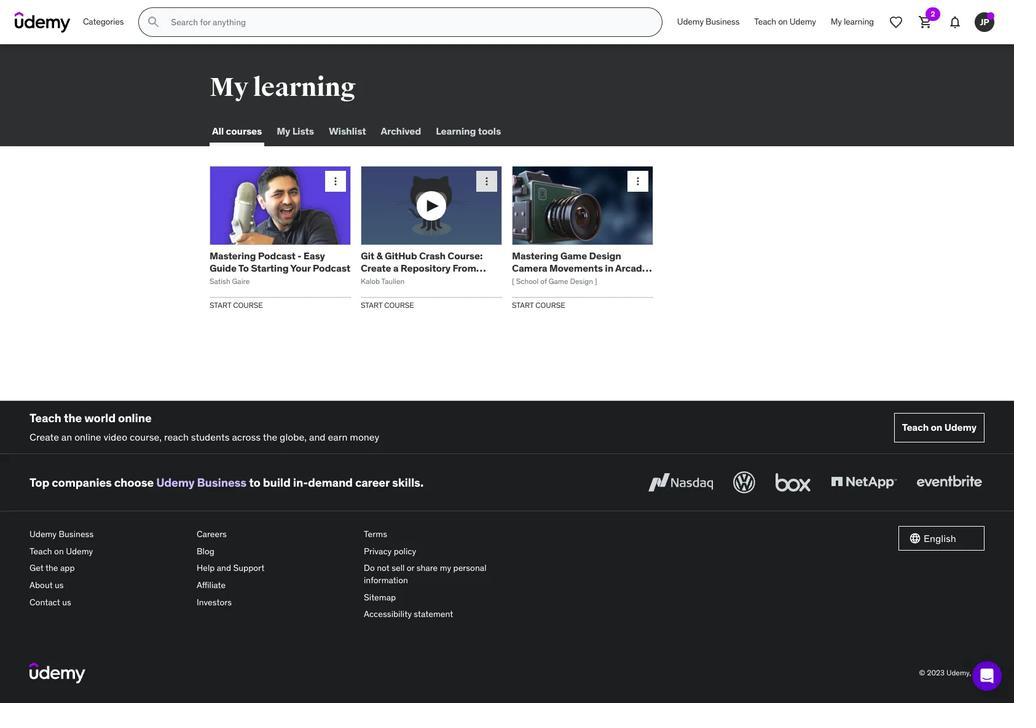 Task type: describe. For each thing, give the bounding box(es) containing it.
an
[[61, 431, 72, 443]]

video
[[104, 431, 127, 443]]

kalob
[[361, 276, 380, 286]]

information
[[364, 575, 408, 586]]

teach on udemy for the rightmost teach on udemy link
[[902, 421, 977, 433]]

satish
[[210, 276, 230, 286]]

affiliate
[[197, 580, 226, 591]]

submit search image
[[146, 15, 161, 29]]

investors
[[197, 597, 232, 608]]

1 vertical spatial design
[[570, 276, 593, 286]]

in
[[605, 262, 613, 274]]

nasdaq image
[[645, 469, 716, 496]]

get the app link
[[29, 560, 187, 577]]

my lists
[[277, 125, 314, 137]]

repository
[[401, 262, 451, 274]]

kalob taulien
[[361, 276, 405, 286]]

0 vertical spatial udemy image
[[15, 12, 71, 33]]

do not sell or share my personal information button
[[364, 560, 521, 589]]

1 horizontal spatial podcast
[[313, 262, 350, 274]]

mastering game design camera movements in arcade studio link
[[512, 250, 652, 286]]

eventbrite image
[[914, 469, 985, 496]]

help and support link
[[197, 560, 354, 577]]

lists
[[292, 125, 314, 137]]

about us link
[[29, 577, 187, 594]]

game inside mastering game design camera movements in arcade studio
[[560, 250, 587, 262]]

do
[[364, 563, 375, 574]]

1 horizontal spatial business
[[197, 475, 247, 490]]

globe,
[[280, 431, 307, 443]]

1 vertical spatial learning
[[253, 72, 356, 103]]

wishlist image
[[889, 15, 903, 29]]

archived link
[[378, 117, 424, 146]]

learning
[[436, 125, 476, 137]]

my lists link
[[274, 117, 316, 146]]

2023
[[927, 668, 945, 677]]

categories button
[[76, 7, 131, 37]]

wishlist
[[329, 125, 366, 137]]

2
[[931, 9, 935, 18]]

careers
[[197, 529, 227, 540]]

on for the rightmost teach on udemy link
[[931, 421, 942, 433]]

wishlist link
[[326, 117, 368, 146]]

1 vertical spatial udemy image
[[29, 662, 85, 683]]

course options image
[[632, 175, 644, 187]]

start course for mastering game design camera movements in arcade studio
[[512, 300, 565, 309]]

start for git & github crash course: create a repository from scratch!
[[361, 300, 382, 309]]

Search for anything text field
[[169, 12, 647, 33]]

affiliate link
[[197, 577, 354, 594]]

teach inside udemy business teach on udemy get the app about us contact us
[[29, 546, 52, 557]]

start for mastering podcast -  easy guide to starting your podcast
[[210, 300, 231, 309]]

share
[[416, 563, 438, 574]]

contact
[[29, 597, 60, 608]]

on for middle teach on udemy link
[[778, 16, 788, 27]]

companies
[[52, 475, 112, 490]]

to
[[249, 475, 260, 490]]

course for git & github crash course: create a repository from scratch!
[[384, 300, 414, 309]]

scratch!
[[361, 273, 399, 286]]

arcade
[[615, 262, 648, 274]]

policy
[[394, 546, 416, 557]]

get
[[29, 563, 44, 574]]

business for udemy business teach on udemy get the app about us contact us
[[59, 529, 94, 540]]

and inside careers blog help and support affiliate investors
[[217, 563, 231, 574]]

2 vertical spatial udemy business link
[[29, 526, 187, 543]]

0 vertical spatial udemy business link
[[670, 7, 747, 37]]

sitemap link
[[364, 589, 521, 606]]

my
[[440, 563, 451, 574]]

and inside teach the world online create an online video course, reach students across the globe, and earn money
[[309, 431, 326, 443]]

accessibility
[[364, 609, 412, 620]]

git & github crash course: create a repository from scratch! link
[[361, 250, 486, 286]]

inc.
[[973, 668, 985, 677]]

your
[[290, 262, 311, 274]]

archived
[[381, 125, 421, 137]]

support
[[233, 563, 264, 574]]

money
[[350, 431, 379, 443]]

terms
[[364, 529, 387, 540]]

build
[[263, 475, 291, 490]]

1 vertical spatial the
[[263, 431, 277, 443]]

course:
[[448, 250, 483, 262]]

sell
[[392, 563, 405, 574]]

2 horizontal spatial teach on udemy link
[[894, 413, 985, 442]]

guide
[[210, 262, 237, 274]]

1 vertical spatial my learning
[[210, 72, 356, 103]]

not
[[377, 563, 389, 574]]

in-
[[293, 475, 308, 490]]

terms link
[[364, 526, 521, 543]]

from
[[453, 262, 476, 274]]

camera
[[512, 262, 547, 274]]

or
[[407, 563, 414, 574]]

app
[[60, 563, 75, 574]]

english button
[[899, 526, 985, 551]]

notifications image
[[948, 15, 962, 29]]

sitemap
[[364, 592, 396, 603]]

git & github crash course: create a repository from scratch!
[[361, 250, 483, 286]]

to
[[238, 262, 249, 274]]

github
[[385, 250, 417, 262]]

tools
[[478, 125, 501, 137]]

blog
[[197, 546, 214, 557]]

about
[[29, 580, 53, 591]]

-
[[297, 250, 301, 262]]

udemy business teach on udemy get the app about us contact us
[[29, 529, 94, 608]]

career
[[355, 475, 390, 490]]

easy
[[304, 250, 325, 262]]

git
[[361, 250, 374, 262]]



Task type: locate. For each thing, give the bounding box(es) containing it.
mastering up studio
[[512, 250, 558, 262]]

mastering podcast -  easy guide to starting your podcast satish gaire
[[210, 250, 350, 286]]

0 vertical spatial and
[[309, 431, 326, 443]]

my
[[831, 16, 842, 27], [210, 72, 248, 103], [277, 125, 290, 137]]

jp
[[980, 16, 989, 27]]

1 horizontal spatial start course
[[361, 300, 414, 309]]

0 horizontal spatial and
[[217, 563, 231, 574]]

2 mastering from the left
[[512, 250, 558, 262]]

movements
[[549, 262, 603, 274]]

business for udemy business
[[706, 16, 740, 27]]

0 horizontal spatial business
[[59, 529, 94, 540]]

podcast right your
[[313, 262, 350, 274]]

learning inside "link"
[[844, 16, 874, 27]]

students
[[191, 431, 230, 443]]

investors link
[[197, 594, 354, 611]]

1 horizontal spatial my
[[277, 125, 290, 137]]

english
[[924, 532, 956, 545]]

school
[[516, 276, 539, 286]]

2 vertical spatial my
[[277, 125, 290, 137]]

0 vertical spatial business
[[706, 16, 740, 27]]

my learning link
[[823, 7, 881, 37]]

start course down kalob taulien in the top of the page
[[361, 300, 414, 309]]

0 horizontal spatial my learning
[[210, 72, 356, 103]]

1 horizontal spatial course
[[384, 300, 414, 309]]

learning tools
[[436, 125, 501, 137]]

courses
[[226, 125, 262, 137]]

careers link
[[197, 526, 354, 543]]

gaire
[[232, 276, 250, 286]]

0 horizontal spatial start course
[[210, 300, 263, 309]]

design up ]
[[589, 250, 621, 262]]

mastering for movements
[[512, 250, 558, 262]]

design down movements
[[570, 276, 593, 286]]

2 horizontal spatial my
[[831, 16, 842, 27]]

start course for mastering podcast -  easy guide to starting your podcast
[[210, 300, 263, 309]]

help
[[197, 563, 215, 574]]

1 vertical spatial and
[[217, 563, 231, 574]]

the left globe,
[[263, 431, 277, 443]]

design inside mastering game design camera movements in arcade studio
[[589, 250, 621, 262]]

a
[[393, 262, 399, 274]]

1 horizontal spatial and
[[309, 431, 326, 443]]

udemy
[[677, 16, 704, 27], [790, 16, 816, 27], [944, 421, 977, 433], [156, 475, 195, 490], [29, 529, 57, 540], [66, 546, 93, 557]]

studio
[[512, 273, 542, 286]]

1 horizontal spatial my learning
[[831, 16, 874, 27]]

course for mastering podcast -  easy guide to starting your podcast
[[233, 300, 263, 309]]

2 start from the left
[[361, 300, 382, 309]]

1 horizontal spatial mastering
[[512, 250, 558, 262]]

mastering up gaire
[[210, 250, 256, 262]]

my for my lists "link"
[[277, 125, 290, 137]]

start down satish at top left
[[210, 300, 231, 309]]

top
[[29, 475, 49, 490]]

my learning left wishlist icon
[[831, 16, 874, 27]]

[
[[512, 276, 514, 286]]

course down taulien
[[384, 300, 414, 309]]

2 horizontal spatial the
[[263, 431, 277, 443]]

0 vertical spatial learning
[[844, 16, 874, 27]]

1 vertical spatial online
[[74, 431, 101, 443]]

crash
[[419, 250, 446, 262]]

udemy image
[[15, 12, 71, 33], [29, 662, 85, 683]]

2 course options image from the left
[[481, 175, 493, 187]]

start down kalob at the left top of page
[[361, 300, 382, 309]]

1 horizontal spatial teach on udemy
[[902, 421, 977, 433]]

1 horizontal spatial create
[[361, 262, 391, 274]]

0 horizontal spatial course
[[233, 300, 263, 309]]

1 horizontal spatial teach on udemy link
[[747, 7, 823, 37]]

us right 'about'
[[55, 580, 64, 591]]

0 vertical spatial on
[[778, 16, 788, 27]]

©
[[919, 668, 925, 677]]

1 mastering from the left
[[210, 250, 256, 262]]

you have alerts image
[[987, 12, 994, 20]]

world
[[84, 411, 116, 425]]

0 horizontal spatial mastering
[[210, 250, 256, 262]]

my learning inside my learning "link"
[[831, 16, 874, 27]]

my learning up my lists at the left of the page
[[210, 72, 356, 103]]

course options image
[[329, 175, 342, 187], [481, 175, 493, 187]]

0 horizontal spatial teach on udemy link
[[29, 543, 187, 560]]

0 horizontal spatial podcast
[[258, 250, 295, 262]]

create inside teach the world online create an online video course, reach students across the globe, and earn money
[[29, 431, 59, 443]]

the right get
[[45, 563, 58, 574]]

blog link
[[197, 543, 354, 560]]

0 horizontal spatial the
[[45, 563, 58, 574]]

mastering for guide
[[210, 250, 256, 262]]

on inside udemy business teach on udemy get the app about us contact us
[[54, 546, 64, 557]]

2 link
[[911, 7, 940, 37]]

shopping cart with 2 items image
[[918, 15, 933, 29]]

0 horizontal spatial online
[[74, 431, 101, 443]]

create up kalob at the left top of page
[[361, 262, 391, 274]]

1 vertical spatial teach on udemy
[[902, 421, 977, 433]]

0 horizontal spatial learning
[[253, 72, 356, 103]]

the up an
[[64, 411, 82, 425]]

game up [ school of game design ] at the right top of page
[[560, 250, 587, 262]]

and
[[309, 431, 326, 443], [217, 563, 231, 574]]

course,
[[130, 431, 162, 443]]

box image
[[773, 469, 814, 496]]

privacy
[[364, 546, 392, 557]]

mastering podcast -  easy guide to starting your podcast link
[[210, 250, 350, 274]]

course down gaire
[[233, 300, 263, 309]]

start down 'school'
[[512, 300, 534, 309]]

1 course from the left
[[233, 300, 263, 309]]

choose
[[114, 475, 154, 490]]

privacy policy link
[[364, 543, 521, 560]]

2 course from the left
[[384, 300, 414, 309]]

game right of
[[549, 276, 568, 286]]

1 course options image from the left
[[329, 175, 342, 187]]

start
[[210, 300, 231, 309], [361, 300, 382, 309], [512, 300, 534, 309]]

create left an
[[29, 431, 59, 443]]

2 vertical spatial on
[[54, 546, 64, 557]]

2 horizontal spatial start course
[[512, 300, 565, 309]]

taulien
[[381, 276, 405, 286]]

the
[[64, 411, 82, 425], [263, 431, 277, 443], [45, 563, 58, 574]]

1 start from the left
[[210, 300, 231, 309]]

mastering inside mastering game design camera movements in arcade studio
[[512, 250, 558, 262]]

start course down gaire
[[210, 300, 263, 309]]

my for my learning "link"
[[831, 16, 842, 27]]

3 start course from the left
[[512, 300, 565, 309]]

mastering inside mastering podcast -  easy guide to starting your podcast satish gaire
[[210, 250, 256, 262]]

3 start from the left
[[512, 300, 534, 309]]

1 vertical spatial my
[[210, 72, 248, 103]]

course for mastering game design camera movements in arcade studio
[[535, 300, 565, 309]]

business
[[706, 16, 740, 27], [197, 475, 247, 490], [59, 529, 94, 540]]

course down [ school of game design ] at the right top of page
[[535, 300, 565, 309]]

and left earn
[[309, 431, 326, 443]]

1 vertical spatial business
[[197, 475, 247, 490]]

1 vertical spatial us
[[62, 597, 71, 608]]

1 horizontal spatial start
[[361, 300, 382, 309]]

start course for git & github crash course: create a repository from scratch!
[[361, 300, 414, 309]]

2 start course from the left
[[361, 300, 414, 309]]

online right an
[[74, 431, 101, 443]]

udemy business link
[[670, 7, 747, 37], [156, 475, 247, 490], [29, 526, 187, 543]]

1 vertical spatial create
[[29, 431, 59, 443]]

2 vertical spatial business
[[59, 529, 94, 540]]

teach on udemy
[[754, 16, 816, 27], [902, 421, 977, 433]]

0 horizontal spatial my
[[210, 72, 248, 103]]

all
[[212, 125, 224, 137]]

start course down of
[[512, 300, 565, 309]]

earn
[[328, 431, 348, 443]]

on
[[778, 16, 788, 27], [931, 421, 942, 433], [54, 546, 64, 557]]

1 horizontal spatial the
[[64, 411, 82, 425]]

top companies choose udemy business to build in-demand career skills.
[[29, 475, 423, 490]]

the inside udemy business teach on udemy get the app about us contact us
[[45, 563, 58, 574]]

1 horizontal spatial course options image
[[481, 175, 493, 187]]

business inside udemy business teach on udemy get the app about us contact us
[[59, 529, 94, 540]]

start for mastering game design camera movements in arcade studio
[[512, 300, 534, 309]]

my left lists
[[277, 125, 290, 137]]

netapp image
[[828, 469, 899, 496]]

2 vertical spatial the
[[45, 563, 58, 574]]

]
[[595, 276, 597, 286]]

create inside git & github crash course: create a repository from scratch!
[[361, 262, 391, 274]]

all courses
[[212, 125, 262, 137]]

2 vertical spatial teach on udemy link
[[29, 543, 187, 560]]

0 vertical spatial my learning
[[831, 16, 874, 27]]

course options image down wishlist link
[[329, 175, 342, 187]]

udemy business
[[677, 16, 740, 27]]

2 horizontal spatial course
[[535, 300, 565, 309]]

careers blog help and support affiliate investors
[[197, 529, 264, 608]]

my left wishlist icon
[[831, 16, 842, 27]]

small image
[[909, 532, 921, 545]]

0 horizontal spatial on
[[54, 546, 64, 557]]

us right contact
[[62, 597, 71, 608]]

0 horizontal spatial start
[[210, 300, 231, 309]]

starting
[[251, 262, 289, 274]]

all courses link
[[210, 117, 264, 146]]

online up course,
[[118, 411, 152, 425]]

1 horizontal spatial learning
[[844, 16, 874, 27]]

0 vertical spatial create
[[361, 262, 391, 274]]

1 vertical spatial game
[[549, 276, 568, 286]]

design
[[589, 250, 621, 262], [570, 276, 593, 286]]

online
[[118, 411, 152, 425], [74, 431, 101, 443]]

3 course from the left
[[535, 300, 565, 309]]

learning left wishlist icon
[[844, 16, 874, 27]]

© 2023 udemy, inc.
[[919, 668, 985, 677]]

podcast
[[258, 250, 295, 262], [313, 262, 350, 274]]

teach the world online create an online video course, reach students across the globe, and earn money
[[29, 411, 379, 443]]

teach on udemy for middle teach on udemy link
[[754, 16, 816, 27]]

0 vertical spatial my
[[831, 16, 842, 27]]

[ school of game design ]
[[512, 276, 597, 286]]

across
[[232, 431, 261, 443]]

game
[[560, 250, 587, 262], [549, 276, 568, 286]]

terms privacy policy do not sell or share my personal information sitemap accessibility statement
[[364, 529, 486, 620]]

volkswagen image
[[731, 469, 758, 496]]

1 horizontal spatial online
[[118, 411, 152, 425]]

0 vertical spatial teach on udemy
[[754, 16, 816, 27]]

1 vertical spatial teach on udemy link
[[894, 413, 985, 442]]

podcast left -
[[258, 250, 295, 262]]

my up all courses
[[210, 72, 248, 103]]

course options image down tools
[[481, 175, 493, 187]]

0 horizontal spatial teach on udemy
[[754, 16, 816, 27]]

0 horizontal spatial course options image
[[329, 175, 342, 187]]

0 vertical spatial the
[[64, 411, 82, 425]]

personal
[[453, 563, 486, 574]]

us
[[55, 580, 64, 591], [62, 597, 71, 608]]

1 horizontal spatial on
[[778, 16, 788, 27]]

2 horizontal spatial on
[[931, 421, 942, 433]]

course
[[233, 300, 263, 309], [384, 300, 414, 309], [535, 300, 565, 309]]

start course
[[210, 300, 263, 309], [361, 300, 414, 309], [512, 300, 565, 309]]

0 vertical spatial us
[[55, 580, 64, 591]]

udemy,
[[946, 668, 971, 677]]

learning up lists
[[253, 72, 356, 103]]

&
[[376, 250, 383, 262]]

0 horizontal spatial create
[[29, 431, 59, 443]]

demand
[[308, 475, 353, 490]]

reach
[[164, 431, 189, 443]]

mastering game design camera movements in arcade studio
[[512, 250, 648, 286]]

accessibility statement link
[[364, 606, 521, 623]]

1 vertical spatial on
[[931, 421, 942, 433]]

learning
[[844, 16, 874, 27], [253, 72, 356, 103]]

0 vertical spatial game
[[560, 250, 587, 262]]

0 vertical spatial online
[[118, 411, 152, 425]]

0 vertical spatial teach on udemy link
[[747, 7, 823, 37]]

contact us link
[[29, 594, 187, 611]]

1 vertical spatial udemy business link
[[156, 475, 247, 490]]

0 vertical spatial design
[[589, 250, 621, 262]]

2 horizontal spatial business
[[706, 16, 740, 27]]

teach inside teach the world online create an online video course, reach students across the globe, and earn money
[[29, 411, 61, 425]]

and right help
[[217, 563, 231, 574]]

2 horizontal spatial start
[[512, 300, 534, 309]]

1 start course from the left
[[210, 300, 263, 309]]



Task type: vqa. For each thing, say whether or not it's contained in the screenshot.
left yourself
no



